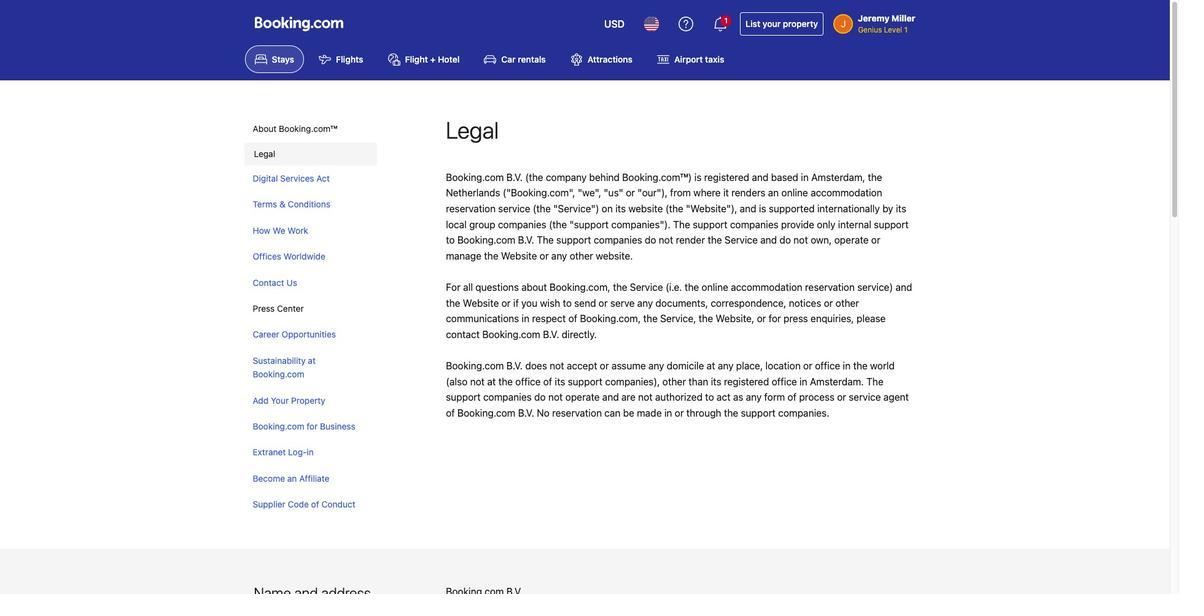 Task type: vqa. For each thing, say whether or not it's contained in the screenshot.
DIGITAL SERVICES ACT link
yes



Task type: locate. For each thing, give the bounding box(es) containing it.
0 horizontal spatial to
[[446, 235, 455, 246]]

to inside booking.com b.v. (the company behind booking.com™) is registered and based in amsterdam, the netherlands ("booking.com", "we", "us" or "our"), from where it renders an online accommodation reservation service (the "service") on its website (the "website"), and is supported internationally by its local group companies  (the "support companies"). the support companies provide only internal support to booking.com b.v. the support companies do not render the service and do not own, operate or manage the website or any other website.
[[446, 235, 455, 246]]

terms
[[253, 199, 277, 210]]

0 vertical spatial operate
[[835, 235, 869, 246]]

do up the 'no'
[[535, 392, 546, 403]]

1 horizontal spatial website
[[501, 251, 537, 262]]

0 vertical spatial booking.com,
[[550, 282, 611, 293]]

in inside "for all questions about booking.com, the service (i.e. the online accommodation reservation service) and the website or if you wish to send or serve any documents, correspondence, notices or other communications in respect of booking.com, the service, the website, or for press enquiries, please contact booking.com b.v. directly."
[[522, 314, 530, 325]]

communications
[[446, 314, 519, 325]]

1 vertical spatial accommodation
[[731, 282, 803, 293]]

1 vertical spatial an
[[288, 474, 297, 484]]

navigation
[[244, 116, 377, 518]]

than
[[689, 376, 709, 388]]

any right serve
[[638, 298, 653, 309]]

b.v. down respect
[[543, 329, 559, 340]]

navigation containing about booking.com™
[[244, 116, 377, 518]]

1 horizontal spatial office
[[772, 376, 797, 388]]

add your property
[[253, 395, 326, 406]]

list your property
[[746, 18, 819, 29]]

where
[[694, 188, 721, 199]]

0 horizontal spatial is
[[695, 172, 702, 183]]

about booking.com™
[[253, 124, 338, 134]]

1 vertical spatial for
[[307, 422, 318, 432]]

stays link
[[245, 45, 304, 73]]

1 horizontal spatial the
[[674, 219, 691, 230]]

service inside booking.com b.v. (the company behind booking.com™) is registered and based in amsterdam, the netherlands ("booking.com", "we", "us" or "our"), from where it renders an online accommodation reservation service (the "service") on its website (the "website"), and is supported internationally by its local group companies  (the "support companies"). the support companies provide only internal support to booking.com b.v. the support companies do not render the service and do not own, operate or manage the website or any other website.
[[499, 203, 531, 214]]

act
[[317, 173, 330, 184]]

amsterdam.
[[810, 376, 864, 388]]

0 vertical spatial is
[[695, 172, 702, 183]]

accept
[[567, 361, 598, 372]]

how we work
[[253, 225, 308, 236]]

flights link
[[309, 45, 373, 73]]

1 horizontal spatial to
[[563, 298, 572, 309]]

internationally
[[818, 203, 880, 214]]

form
[[765, 392, 786, 403]]

other up authorized
[[663, 376, 686, 388]]

2 horizontal spatial reservation
[[806, 282, 855, 293]]

renders
[[732, 188, 766, 199]]

2 vertical spatial the
[[867, 376, 884, 388]]

0 horizontal spatial do
[[535, 392, 546, 403]]

an left affiliate
[[288, 474, 297, 484]]

0 horizontal spatial operate
[[566, 392, 600, 403]]

online inside "for all questions about booking.com, the service (i.e. the online accommodation reservation service) and the website or if you wish to send or serve any documents, correspondence, notices or other communications in respect of booking.com, the service, the website, or for press enquiries, please contact booking.com b.v. directly."
[[702, 282, 729, 293]]

website
[[629, 203, 663, 214]]

wish
[[540, 298, 561, 309]]

and
[[752, 172, 769, 183], [740, 203, 757, 214], [761, 235, 777, 246], [896, 282, 913, 293], [603, 392, 619, 403]]

netherlands
[[446, 188, 501, 199]]

accommodation up internationally at the right of page
[[811, 188, 883, 199]]

0 horizontal spatial service
[[499, 203, 531, 214]]

sustainability
[[253, 356, 306, 366]]

reservation inside booking.com b.v. (the company behind booking.com™) is registered and based in amsterdam, the netherlands ("booking.com", "we", "us" or "our"), from where it renders an online accommodation reservation service (the "service") on its website (the "website"), and is supported internationally by its local group companies  (the "support companies"). the support companies provide only internal support to booking.com b.v. the support companies do not render the service and do not own, operate or manage the website or any other website.
[[446, 203, 496, 214]]

an
[[769, 188, 779, 199], [288, 474, 297, 484]]

0 vertical spatial an
[[769, 188, 779, 199]]

0 vertical spatial for
[[769, 314, 782, 325]]

airport taxis link
[[648, 45, 735, 73]]

of
[[569, 314, 578, 325], [544, 376, 553, 388], [788, 392, 797, 403], [446, 408, 455, 419], [311, 500, 319, 510]]

to left the "act" on the right
[[706, 392, 715, 403]]

online up the documents,
[[702, 282, 729, 293]]

any inside "for all questions about booking.com, the service (i.e. the online accommodation reservation service) and the website or if you wish to send or serve any documents, correspondence, notices or other communications in respect of booking.com, the service, the website, or for press enquiries, please contact booking.com b.v. directly."
[[638, 298, 653, 309]]

0 horizontal spatial legal
[[254, 149, 275, 159]]

the inside booking.com b.v. does not accept or assume any domicile at any place, location or office in the world (also not at the office of its support companies), other than its registered office in amsterdam. the support companies do not operate and are not authorized to act as any form of process or service agent of booking.com b.v. no reservation can be made in or through the support companies.
[[867, 376, 884, 388]]

1 vertical spatial online
[[702, 282, 729, 293]]

of down does
[[544, 376, 553, 388]]

support
[[693, 219, 728, 230], [874, 219, 909, 230], [557, 235, 592, 246], [568, 376, 603, 388], [446, 392, 481, 403], [741, 408, 776, 419]]

1 horizontal spatial for
[[769, 314, 782, 325]]

service
[[725, 235, 758, 246], [630, 282, 663, 293]]

usd
[[605, 18, 625, 29]]

2 vertical spatial reservation
[[552, 408, 602, 419]]

act
[[717, 392, 731, 403]]

1 vertical spatial other
[[836, 298, 860, 309]]

any inside booking.com b.v. (the company behind booking.com™) is registered and based in amsterdam, the netherlands ("booking.com", "we", "us" or "our"), from where it renders an online accommodation reservation service (the "service") on its website (the "website"), and is supported internationally by its local group companies  (the "support companies"). the support companies provide only internal support to booking.com b.v. the support companies do not render the service and do not own, operate or manage the website or any other website.
[[552, 251, 567, 262]]

the right amsterdam,
[[868, 172, 883, 183]]

0 horizontal spatial 1
[[725, 16, 728, 25]]

to inside booking.com b.v. does not accept or assume any domicile at any place, location or office in the world (also not at the office of its support companies), other than its registered office in amsterdam. the support companies do not operate and are not authorized to act as any form of process or service agent of booking.com b.v. no reservation can be made in or through the support companies.
[[706, 392, 715, 403]]

in down you
[[522, 314, 530, 325]]

to right 'wish'
[[563, 298, 572, 309]]

0 horizontal spatial reservation
[[446, 203, 496, 214]]

can
[[605, 408, 621, 419]]

1 vertical spatial is
[[759, 203, 767, 214]]

stays
[[272, 54, 294, 65]]

the down "service")
[[537, 235, 554, 246]]

2 horizontal spatial at
[[707, 361, 716, 372]]

0 horizontal spatial service
[[630, 282, 663, 293]]

operate down internal
[[835, 235, 869, 246]]

website inside booking.com b.v. (the company behind booking.com™) is registered and based in amsterdam, the netherlands ("booking.com", "we", "us" or "our"), from where it renders an online accommodation reservation service (the "service") on its website (the "website"), and is supported internationally by its local group companies  (the "support companies"). the support companies provide only internal support to booking.com b.v. the support companies do not render the service and do not own, operate or manage the website or any other website.
[[501, 251, 537, 262]]

service inside booking.com b.v. (the company behind booking.com™) is registered and based in amsterdam, the netherlands ("booking.com", "we", "us" or "our"), from where it renders an online accommodation reservation service (the "service") on its website (the "website"), and is supported internationally by its local group companies  (the "support companies"). the support companies provide only internal support to booking.com b.v. the support companies do not render the service and do not own, operate or manage the website or any other website.
[[725, 235, 758, 246]]

website up about
[[501, 251, 537, 262]]

1 horizontal spatial online
[[782, 188, 809, 199]]

0 horizontal spatial at
[[308, 356, 316, 366]]

operate
[[835, 235, 869, 246], [566, 392, 600, 403]]

property
[[291, 395, 326, 406]]

0 vertical spatial website
[[501, 251, 537, 262]]

1 horizontal spatial legal
[[446, 116, 499, 144]]

contact us link
[[244, 270, 374, 296]]

booking.com down (also on the left of page
[[458, 408, 516, 419]]

documents,
[[656, 298, 709, 309]]

add
[[253, 395, 269, 406]]

the up serve
[[613, 282, 628, 293]]

the left the service,
[[644, 314, 658, 325]]

0 vertical spatial registered
[[705, 172, 750, 183]]

2 vertical spatial to
[[706, 392, 715, 403]]

for inside "for all questions about booking.com, the service (i.e. the online accommodation reservation service) and the website or if you wish to send or serve any documents, correspondence, notices or other communications in respect of booking.com, the service, the website, or for press enquiries, please contact booking.com b.v. directly."
[[769, 314, 782, 325]]

reservation down netherlands
[[446, 203, 496, 214]]

companies down ("booking.com",
[[498, 219, 547, 230]]

1 horizontal spatial is
[[759, 203, 767, 214]]

correspondence,
[[711, 298, 787, 309]]

in
[[801, 172, 809, 183], [522, 314, 530, 325], [843, 361, 851, 372], [800, 376, 808, 388], [665, 408, 673, 419], [307, 448, 314, 458]]

2 vertical spatial other
[[663, 376, 686, 388]]

of inside navigation
[[311, 500, 319, 510]]

taxis
[[705, 54, 725, 65]]

affiliate
[[299, 474, 330, 484]]

companies inside booking.com b.v. does not accept or assume any domicile at any place, location or office in the world (also not at the office of its support companies), other than its registered office in amsterdam. the support companies do not operate and are not authorized to act as any form of process or service agent of booking.com b.v. no reservation can be made in or through the support companies.
[[484, 392, 532, 403]]

0 vertical spatial accommodation
[[811, 188, 883, 199]]

hotel
[[438, 54, 460, 65]]

2 horizontal spatial to
[[706, 392, 715, 403]]

1 vertical spatial registered
[[724, 376, 770, 388]]

0 vertical spatial service
[[499, 203, 531, 214]]

reservation up notices
[[806, 282, 855, 293]]

is down renders
[[759, 203, 767, 214]]

1 vertical spatial website
[[463, 298, 499, 309]]

2 horizontal spatial the
[[867, 376, 884, 388]]

not down provide
[[794, 235, 809, 246]]

b.v. up about
[[518, 235, 535, 246]]

registered inside booking.com b.v. does not accept or assume any domicile at any place, location or office in the world (also not at the office of its support companies), other than its registered office in amsterdam. the support companies do not operate and are not authorized to act as any form of process or service agent of booking.com b.v. no reservation can be made in or through the support companies.
[[724, 376, 770, 388]]

the down for
[[446, 298, 461, 309]]

operate down accept
[[566, 392, 600, 403]]

booking.com down if on the bottom of page
[[483, 329, 541, 340]]

extranet log-in link
[[244, 440, 374, 466]]

accommodation up 'correspondence,'
[[731, 282, 803, 293]]

0 vertical spatial the
[[674, 219, 691, 230]]

its down directly.
[[555, 376, 566, 388]]

about
[[522, 282, 547, 293]]

1 horizontal spatial an
[[769, 188, 779, 199]]

0 horizontal spatial the
[[537, 235, 554, 246]]

booking.com, up send
[[550, 282, 611, 293]]

and up can at the right
[[603, 392, 619, 403]]

or right "us"
[[626, 188, 635, 199]]

+
[[430, 54, 436, 65]]

place,
[[737, 361, 763, 372]]

0 horizontal spatial an
[[288, 474, 297, 484]]

registered down the place,
[[724, 376, 770, 388]]

do down provide
[[780, 235, 791, 246]]

1 vertical spatial service
[[630, 282, 663, 293]]

any
[[552, 251, 567, 262], [638, 298, 653, 309], [649, 361, 665, 372], [718, 361, 734, 372], [746, 392, 762, 403]]

the
[[674, 219, 691, 230], [537, 235, 554, 246], [867, 376, 884, 388]]

an down based
[[769, 188, 779, 199]]

not right does
[[550, 361, 565, 372]]

any up 'wish'
[[552, 251, 567, 262]]

made
[[637, 408, 662, 419]]

accommodation inside "for all questions about booking.com, the service (i.e. the online accommodation reservation service) and the website or if you wish to send or serve any documents, correspondence, notices or other communications in respect of booking.com, the service, the website, or for press enquiries, please contact booking.com b.v. directly."
[[731, 282, 803, 293]]

website up communications
[[463, 298, 499, 309]]

1 horizontal spatial operate
[[835, 235, 869, 246]]

1 left list
[[725, 16, 728, 25]]

support down (also on the left of page
[[446, 392, 481, 403]]

1 vertical spatial operate
[[566, 392, 600, 403]]

1 down miller
[[905, 25, 908, 34]]

or
[[626, 188, 635, 199], [872, 235, 881, 246], [540, 251, 549, 262], [502, 298, 511, 309], [599, 298, 608, 309], [824, 298, 834, 309], [757, 314, 767, 325], [600, 361, 609, 372], [804, 361, 813, 372], [838, 392, 847, 403], [675, 408, 684, 419]]

0 horizontal spatial online
[[702, 282, 729, 293]]

registered up it
[[705, 172, 750, 183]]

2 horizontal spatial other
[[836, 298, 860, 309]]

and right service)
[[896, 282, 913, 293]]

add your property link
[[244, 388, 374, 414]]

website
[[501, 251, 537, 262], [463, 298, 499, 309]]

0 horizontal spatial other
[[570, 251, 594, 262]]

1 horizontal spatial service
[[725, 235, 758, 246]]

do inside booking.com b.v. does not accept or assume any domicile at any place, location or office in the world (also not at the office of its support companies), other than its registered office in amsterdam. the support companies do not operate and are not authorized to act as any form of process or service agent of booking.com b.v. no reservation can be made in or through the support companies.
[[535, 392, 546, 403]]

service
[[499, 203, 531, 214], [849, 392, 881, 403]]

1 vertical spatial reservation
[[806, 282, 855, 293]]

extranet log-in
[[253, 448, 314, 458]]

at down career opportunities link
[[308, 356, 316, 366]]

or down 'correspondence,'
[[757, 314, 767, 325]]

for inside navigation
[[307, 422, 318, 432]]

1 vertical spatial to
[[563, 298, 572, 309]]

0 vertical spatial service
[[725, 235, 758, 246]]

about booking.com™ link
[[244, 116, 374, 142]]

b.v.
[[507, 172, 523, 183], [518, 235, 535, 246], [543, 329, 559, 340], [507, 361, 523, 372], [518, 408, 535, 419]]

support down "website"), at right
[[693, 219, 728, 230]]

booking.com down the sustainability
[[253, 369, 305, 380]]

press center
[[253, 304, 304, 314]]

car rentals link
[[475, 45, 556, 73]]

other inside booking.com b.v. does not accept or assume any domicile at any place, location or office in the world (also not at the office of its support companies), other than its registered office in amsterdam. the support companies do not operate and are not authorized to act as any form of process or service agent of booking.com b.v. no reservation can be made in or through the support companies.
[[663, 376, 686, 388]]

for all questions about booking.com, the service (i.e. the online accommodation reservation service) and the website or if you wish to send or serve any documents, correspondence, notices or other communications in respect of booking.com, the service, the website, or for press enquiries, please contact booking.com b.v. directly.
[[446, 282, 913, 340]]

support down by
[[874, 219, 909, 230]]

0 vertical spatial other
[[570, 251, 594, 262]]

1 horizontal spatial do
[[645, 235, 657, 246]]

booking.com, down serve
[[580, 314, 641, 325]]

for left press
[[769, 314, 782, 325]]

digital
[[253, 173, 278, 184]]

for left business
[[307, 422, 318, 432]]

reservation right the 'no'
[[552, 408, 602, 419]]

legal
[[446, 116, 499, 144], [254, 149, 275, 159]]

we
[[273, 225, 286, 236]]

1 horizontal spatial reservation
[[552, 408, 602, 419]]

of right code
[[311, 500, 319, 510]]

service left agent
[[849, 392, 881, 403]]

as
[[734, 392, 744, 403]]

how we work link
[[244, 218, 374, 244]]

other
[[570, 251, 594, 262], [836, 298, 860, 309], [663, 376, 686, 388]]

online
[[782, 188, 809, 199], [702, 282, 729, 293]]

0 vertical spatial online
[[782, 188, 809, 199]]

enquiries,
[[811, 314, 855, 325]]

the down world
[[867, 376, 884, 388]]

the right (also on the left of page
[[499, 376, 513, 388]]

press
[[253, 304, 275, 314]]

questions
[[476, 282, 519, 293]]

office down location
[[772, 376, 797, 388]]

1
[[725, 16, 728, 25], [905, 25, 908, 34]]

in inside navigation
[[307, 448, 314, 458]]

not
[[659, 235, 674, 246], [794, 235, 809, 246], [550, 361, 565, 372], [470, 376, 485, 388], [549, 392, 563, 403], [639, 392, 653, 403]]

supplier
[[253, 500, 286, 510]]

or down authorized
[[675, 408, 684, 419]]

0 horizontal spatial for
[[307, 422, 318, 432]]

the up render
[[674, 219, 691, 230]]

0 vertical spatial reservation
[[446, 203, 496, 214]]

digital services act link
[[244, 166, 374, 192]]

of up directly.
[[569, 314, 578, 325]]

in down booking.com for business link
[[307, 448, 314, 458]]

1 horizontal spatial service
[[849, 392, 881, 403]]

booking.com
[[446, 172, 504, 183], [458, 235, 516, 246], [483, 329, 541, 340], [446, 361, 504, 372], [253, 369, 305, 380], [458, 408, 516, 419], [253, 422, 305, 432]]

and inside "for all questions about booking.com, the service (i.e. the online accommodation reservation service) and the website or if you wish to send or serve any documents, correspondence, notices or other communications in respect of booking.com, the service, the website, or for press enquiries, please contact booking.com b.v. directly."
[[896, 282, 913, 293]]

the right manage on the left top
[[484, 251, 499, 262]]

0 horizontal spatial website
[[463, 298, 499, 309]]

0 vertical spatial to
[[446, 235, 455, 246]]

to inside "for all questions about booking.com, the service (i.e. the online accommodation reservation service) and the website or if you wish to send or serve any documents, correspondence, notices or other communications in respect of booking.com, the service, the website, or for press enquiries, please contact booking.com b.v. directly."
[[563, 298, 572, 309]]

and inside booking.com b.v. does not accept or assume any domicile at any place, location or office in the world (also not at the office of its support companies), other than its registered office in amsterdam. the support companies do not operate and are not authorized to act as any form of process or service agent of booking.com b.v. no reservation can be made in or through the support companies.
[[603, 392, 619, 403]]

center
[[277, 304, 304, 314]]

1 horizontal spatial 1
[[905, 25, 908, 34]]

to down local
[[446, 235, 455, 246]]

1 inside 1 button
[[725, 16, 728, 25]]

service down "website"), at right
[[725, 235, 758, 246]]

accommodation
[[811, 188, 883, 199], [731, 282, 803, 293]]

0 horizontal spatial accommodation
[[731, 282, 803, 293]]

do down companies").
[[645, 235, 657, 246]]

own,
[[811, 235, 832, 246]]

1 horizontal spatial other
[[663, 376, 686, 388]]

1 horizontal spatial accommodation
[[811, 188, 883, 199]]

companies),
[[606, 376, 660, 388]]

contact us
[[253, 278, 297, 288]]

at right (also on the left of page
[[488, 376, 496, 388]]

1 vertical spatial service
[[849, 392, 881, 403]]

reservation inside booking.com b.v. does not accept or assume any domicile at any place, location or office in the world (also not at the office of its support companies), other than its registered office in amsterdam. the support companies do not operate and are not authorized to act as any form of process or service agent of booking.com b.v. no reservation can be made in or through the support companies.
[[552, 408, 602, 419]]

office down does
[[516, 376, 541, 388]]



Task type: describe. For each thing, give the bounding box(es) containing it.
"us"
[[604, 188, 624, 199]]

booking.com up netherlands
[[446, 172, 504, 183]]

jeremy miller genius level 1
[[859, 13, 916, 34]]

your
[[763, 18, 781, 29]]

registered inside booking.com b.v. (the company behind booking.com™) is registered and based in amsterdam, the netherlands ("booking.com", "we", "us" or "our"), from where it renders an online accommodation reservation service (the "service") on its website (the "website"), and is supported internationally by its local group companies  (the "support companies"). the support companies provide only internal support to booking.com b.v. the support companies do not render the service and do not own, operate or manage the website or any other website.
[[705, 172, 750, 183]]

website inside "for all questions about booking.com, the service (i.e. the online accommodation reservation service) and the website or if you wish to send or serve any documents, correspondence, notices or other communications in respect of booking.com, the service, the website, or for press enquiries, please contact booking.com b.v. directly."
[[463, 298, 499, 309]]

website.
[[596, 251, 633, 262]]

your
[[271, 395, 289, 406]]

service inside booking.com b.v. does not accept or assume any domicile at any place, location or office in the world (also not at the office of its support companies), other than its registered office in amsterdam. the support companies do not operate and are not authorized to act as any form of process or service agent of booking.com b.v. no reservation can be made in or through the support companies.
[[849, 392, 881, 403]]

booking.com up (also on the left of page
[[446, 361, 504, 372]]

does
[[526, 361, 547, 372]]

booking.com down the your
[[253, 422, 305, 432]]

the right (i.e.
[[685, 282, 700, 293]]

airport
[[675, 54, 703, 65]]

1 vertical spatial legal
[[254, 149, 275, 159]]

please
[[857, 314, 886, 325]]

1 button
[[706, 9, 736, 39]]

and down supported at the top of page
[[761, 235, 777, 246]]

and down renders
[[740, 203, 757, 214]]

website,
[[716, 314, 755, 325]]

all
[[463, 282, 473, 293]]

services
[[280, 173, 314, 184]]

internal
[[839, 219, 872, 230]]

1 vertical spatial the
[[537, 235, 554, 246]]

reservation inside "for all questions about booking.com, the service (i.e. the online accommodation reservation service) and the website or if you wish to send or serve any documents, correspondence, notices or other communications in respect of booking.com, the service, the website, or for press enquiries, please contact booking.com b.v. directly."
[[806, 282, 855, 293]]

career opportunities link
[[244, 322, 374, 348]]

local
[[446, 219, 467, 230]]

support down form
[[741, 408, 776, 419]]

or down amsterdam.
[[838, 392, 847, 403]]

or up about
[[540, 251, 549, 262]]

notices
[[789, 298, 822, 309]]

offices worldwide
[[253, 251, 326, 262]]

about
[[253, 124, 277, 134]]

level
[[885, 25, 903, 34]]

1 vertical spatial booking.com,
[[580, 314, 641, 325]]

become an affiliate link
[[244, 466, 374, 492]]

at inside the sustainability at booking.com
[[308, 356, 316, 366]]

booking.com™)
[[623, 172, 692, 183]]

from
[[671, 188, 691, 199]]

car rentals
[[502, 54, 546, 65]]

online inside booking.com b.v. (the company behind booking.com™) is registered and based in amsterdam, the netherlands ("booking.com", "we", "us" or "our"), from where it renders an online accommodation reservation service (the "service") on its website (the "website"), and is supported internationally by its local group companies  (the "support companies"). the support companies provide only internal support to booking.com b.v. the support companies do not render the service and do not own, operate or manage the website or any other website.
[[782, 188, 809, 199]]

property
[[783, 18, 819, 29]]

location
[[766, 361, 801, 372]]

an inside booking.com b.v. (the company behind booking.com™) is registered and based in amsterdam, the netherlands ("booking.com", "we", "us" or "our"), from where it renders an online accommodation reservation service (the "service") on its website (the "website"), and is supported internationally by its local group companies  (the "support companies"). the support companies provide only internal support to booking.com b.v. the support companies do not render the service and do not own, operate or manage the website or any other website.
[[769, 188, 779, 199]]

not up made
[[639, 392, 653, 403]]

1 horizontal spatial at
[[488, 376, 496, 388]]

2 horizontal spatial do
[[780, 235, 791, 246]]

domicile
[[667, 361, 705, 372]]

are
[[622, 392, 636, 403]]

terms & conditions link
[[244, 192, 374, 218]]

or up enquiries,
[[824, 298, 834, 309]]

or right location
[[804, 361, 813, 372]]

of right form
[[788, 392, 797, 403]]

flight + hotel
[[405, 54, 460, 65]]

directly.
[[562, 329, 597, 340]]

operate inside booking.com b.v. does not accept or assume any domicile at any place, location or office in the world (also not at the office of its support companies), other than its registered office in amsterdam. the support companies do not operate and are not authorized to act as any form of process or service agent of booking.com b.v. no reservation can be made in or through the support companies.
[[566, 392, 600, 403]]

or right accept
[[600, 361, 609, 372]]

the down as
[[724, 408, 739, 419]]

in inside booking.com b.v. (the company behind booking.com™) is registered and based in amsterdam, the netherlands ("booking.com", "we", "us" or "our"), from where it renders an online accommodation reservation service (the "service") on its website (the "website"), and is supported internationally by its local group companies  (the "support companies"). the support companies provide only internal support to booking.com b.v. the support companies do not render the service and do not own, operate or manage the website or any other website.
[[801, 172, 809, 183]]

("booking.com",
[[503, 188, 576, 199]]

(i.e.
[[666, 282, 683, 293]]

(the down "service")
[[549, 219, 567, 230]]

car
[[502, 54, 516, 65]]

and up renders
[[752, 172, 769, 183]]

contact
[[253, 278, 284, 288]]

contact
[[446, 329, 480, 340]]

manage
[[446, 251, 482, 262]]

b.v. up ("booking.com",
[[507, 172, 523, 183]]

1 inside jeremy miller genius level 1
[[905, 25, 908, 34]]

not right (also on the left of page
[[470, 376, 485, 388]]

us
[[287, 278, 297, 288]]

the left world
[[854, 361, 868, 372]]

group
[[470, 219, 496, 230]]

respect
[[532, 314, 566, 325]]

conditions
[[288, 199, 331, 210]]

2 horizontal spatial office
[[816, 361, 841, 372]]

booking.com™
[[279, 124, 338, 134]]

"our"),
[[638, 188, 668, 199]]

booking.com inside the sustainability at booking.com
[[253, 369, 305, 380]]

if
[[514, 298, 519, 309]]

not left render
[[659, 235, 674, 246]]

company
[[546, 172, 587, 183]]

(the up ("booking.com",
[[526, 172, 544, 183]]

any right assume
[[649, 361, 665, 372]]

its up the "act" on the right
[[711, 376, 722, 388]]

offices worldwide link
[[244, 244, 374, 270]]

offices
[[253, 251, 281, 262]]

the right the service,
[[699, 314, 714, 325]]

authorized
[[656, 392, 703, 403]]

press center link
[[244, 296, 374, 322]]

booking.com b.v. (the company behind booking.com™) is registered and based in amsterdam, the netherlands ("booking.com", "we", "us" or "our"), from where it renders an online accommodation reservation service (the "service") on its website (the "website"), and is supported internationally by its local group companies  (the "support companies"). the support companies provide only internal support to booking.com b.v. the support companies do not render the service and do not own, operate or manage the website or any other website.
[[446, 172, 909, 262]]

service inside "for all questions about booking.com, the service (i.e. the online accommodation reservation service) and the website or if you wish to send or serve any documents, correspondence, notices or other communications in respect of booking.com, the service, the website, or for press enquiries, please contact booking.com b.v. directly."
[[630, 282, 663, 293]]

(the down from
[[666, 203, 684, 214]]

accommodation inside booking.com b.v. (the company behind booking.com™) is registered and based in amsterdam, the netherlands ("booking.com", "we", "us" or "our"), from where it renders an online accommodation reservation service (the "service") on its website (the "website"), and is supported internationally by its local group companies  (the "support companies"). the support companies provide only internal support to booking.com b.v. the support companies do not render the service and do not own, operate or manage the website or any other website.
[[811, 188, 883, 199]]

supplier code of conduct link
[[244, 492, 374, 518]]

its right the on
[[616, 203, 626, 214]]

operate inside booking.com b.v. (the company behind booking.com™) is registered and based in amsterdam, the netherlands ("booking.com", "we", "us" or "our"), from where it renders an online accommodation reservation service (the "service") on its website (the "website"), and is supported internationally by its local group companies  (the "support companies"). the support companies provide only internal support to booking.com b.v. the support companies do not render the service and do not own, operate or manage the website or any other website.
[[835, 235, 869, 246]]

&
[[280, 199, 286, 210]]

or right send
[[599, 298, 608, 309]]

companies.
[[779, 408, 830, 419]]

log-
[[288, 448, 307, 458]]

support down accept
[[568, 376, 603, 388]]

(the down ("booking.com",
[[533, 203, 551, 214]]

in right made
[[665, 408, 673, 419]]

or left if on the bottom of page
[[502, 298, 511, 309]]

b.v. left the 'no'
[[518, 408, 535, 419]]

list
[[746, 18, 761, 29]]

how
[[253, 225, 271, 236]]

attractions
[[588, 54, 633, 65]]

list your property link
[[741, 12, 824, 36]]

support down "support
[[557, 235, 592, 246]]

booking.com down group
[[458, 235, 516, 246]]

other inside booking.com b.v. (the company behind booking.com™) is registered and based in amsterdam, the netherlands ("booking.com", "we", "us" or "our"), from where it renders an online accommodation reservation service (the "service") on its website (the "website"), and is supported internationally by its local group companies  (the "support companies"). the support companies provide only internal support to booking.com b.v. the support companies do not render the service and do not own, operate or manage the website or any other website.
[[570, 251, 594, 262]]

genius
[[859, 25, 883, 34]]

not up the 'no'
[[549, 392, 563, 403]]

usd button
[[597, 9, 632, 39]]

of down (also on the left of page
[[446, 408, 455, 419]]

an inside navigation
[[288, 474, 297, 484]]

companies up website.
[[594, 235, 643, 246]]

booking.com inside "for all questions about booking.com, the service (i.e. the online accommodation reservation service) and the website or if you wish to send or serve any documents, correspondence, notices or other communications in respect of booking.com, the service, the website, or for press enquiries, please contact booking.com b.v. directly."
[[483, 329, 541, 340]]

work
[[288, 225, 308, 236]]

become an affiliate
[[253, 474, 330, 484]]

behind
[[590, 172, 620, 183]]

no
[[537, 408, 550, 419]]

supported
[[769, 203, 815, 214]]

code
[[288, 500, 309, 510]]

world
[[871, 361, 895, 372]]

the right render
[[708, 235, 722, 246]]

be
[[623, 408, 635, 419]]

press
[[784, 314, 809, 325]]

any left the place,
[[718, 361, 734, 372]]

of inside "for all questions about booking.com, the service (i.e. the online accommodation reservation service) and the website or if you wish to send or serve any documents, correspondence, notices or other communications in respect of booking.com, the service, the website, or for press enquiries, please contact booking.com b.v. directly."
[[569, 314, 578, 325]]

based
[[772, 172, 799, 183]]

by
[[883, 203, 894, 214]]

in up process
[[800, 376, 808, 388]]

0 vertical spatial legal
[[446, 116, 499, 144]]

service)
[[858, 282, 894, 293]]

legal link
[[244, 142, 377, 166]]

send
[[575, 298, 596, 309]]

any right as
[[746, 392, 762, 403]]

companies down renders
[[731, 219, 779, 230]]

you
[[522, 298, 538, 309]]

b.v. left does
[[507, 361, 523, 372]]

for
[[446, 282, 461, 293]]

booking.com online hotel reservations image
[[255, 17, 343, 31]]

in up amsterdam.
[[843, 361, 851, 372]]

terms & conditions
[[253, 199, 331, 210]]

or down internal
[[872, 235, 881, 246]]

other inside "for all questions about booking.com, the service (i.e. the online accommodation reservation service) and the website or if you wish to send or serve any documents, correspondence, notices or other communications in respect of booking.com, the service, the website, or for press enquiries, please contact booking.com b.v. directly."
[[836, 298, 860, 309]]

b.v. inside "for all questions about booking.com, the service (i.e. the online accommodation reservation service) and the website or if you wish to send or serve any documents, correspondence, notices or other communications in respect of booking.com, the service, the website, or for press enquiries, please contact booking.com b.v. directly."
[[543, 329, 559, 340]]

0 horizontal spatial office
[[516, 376, 541, 388]]

its right by
[[896, 203, 907, 214]]



